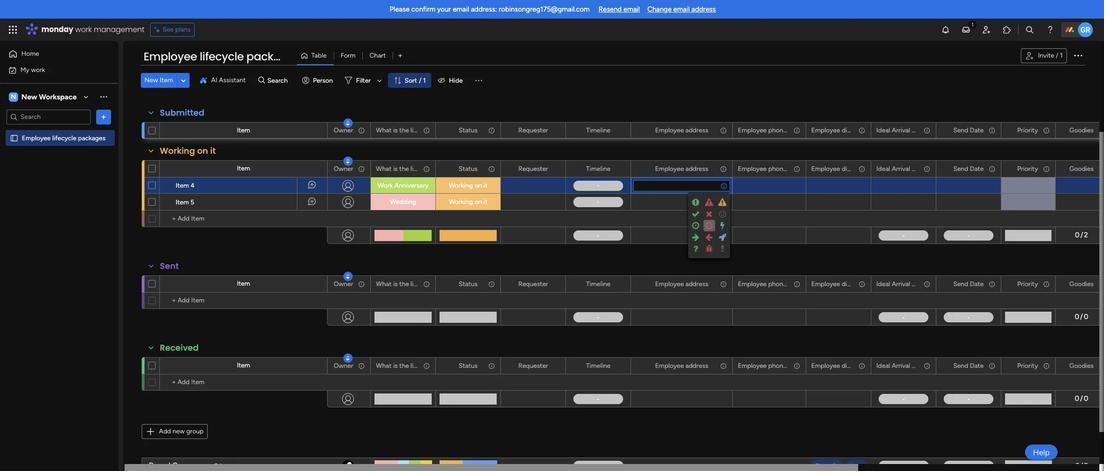Task type: describe. For each thing, give the bounding box(es) containing it.
see
[[163, 26, 174, 33]]

what for third what is the life event? "field" from the top
[[376, 280, 392, 288]]

2 send date from the top
[[953, 165, 984, 173]]

3 owner field from the top
[[331, 279, 356, 289]]

requester for third requester field from the bottom
[[518, 165, 548, 173]]

1 number from the top
[[788, 126, 811, 134]]

management
[[94, 24, 144, 35]]

rocket image
[[717, 231, 728, 243]]

2 employee dietary restriction field from the top
[[809, 164, 894, 174]]

is for 4th what is the life event? "field" from the bottom of the page
[[393, 126, 398, 134]]

4 employee address field from the top
[[653, 361, 711, 371]]

1 ideal arrival date field from the top
[[874, 125, 926, 135]]

1 + add item text field from the top
[[165, 213, 323, 224]]

new item
[[145, 76, 173, 84]]

1 vertical spatial smile o image
[[717, 208, 728, 220]]

column information image for 3rd "employee address" field from the bottom
[[720, 165, 727, 173]]

employee for 4th employee dietary restriction field from the bottom of the page
[[811, 126, 840, 134]]

column information image for 2nd employee phone number field
[[793, 165, 801, 173]]

column information image for 2nd the owner field
[[358, 165, 365, 173]]

3 send date field from the top
[[951, 279, 986, 289]]

what for fourth what is the life event? "field" from the top of the page
[[376, 362, 392, 370]]

1 priority field from the top
[[1015, 125, 1041, 135]]

1 clock o image from the left
[[690, 220, 702, 231]]

apps image
[[1002, 25, 1012, 34]]

restriction for column information icon related to fourth employee dietary restriction field from the top
[[864, 362, 894, 370]]

1 vertical spatial working
[[449, 182, 473, 190]]

table button
[[297, 48, 334, 63]]

workspace image
[[9, 92, 18, 102]]

status for 4th status field from the bottom
[[459, 126, 478, 134]]

4 owner field from the top
[[331, 361, 356, 371]]

angle down image
[[181, 77, 186, 84]]

new
[[173, 428, 185, 435]]

2 0 / 0 from the top
[[1075, 395, 1088, 403]]

greg robinson image
[[1078, 22, 1093, 37]]

add view image
[[398, 52, 402, 59]]

4 send from the top
[[953, 362, 968, 370]]

add new group
[[159, 428, 204, 435]]

1 employee phone number field from the top
[[736, 125, 811, 135]]

employee for 2nd employee phone number field
[[738, 165, 767, 173]]

board
[[149, 461, 170, 471]]

employee lifecycle packages inside employee lifecycle packages list box
[[22, 134, 106, 142]]

2 vertical spatial working on it
[[449, 198, 488, 206]]

what is the life event? for third what is the life event? "field" from the bottom
[[376, 165, 441, 173]]

priority for 3rd priority field from the bottom
[[1017, 165, 1038, 173]]

3 timeline from the top
[[586, 280, 611, 288]]

column information image for 3rd priority field from the bottom
[[1043, 165, 1050, 173]]

monday work management
[[41, 24, 144, 35]]

4 timeline from the top
[[586, 362, 611, 370]]

1 status field from the top
[[456, 125, 480, 135]]

ideal arrival date for 3rd ideal arrival date field from the top
[[876, 280, 926, 288]]

1 gluten from the top
[[815, 117, 832, 123]]

2 employee address field from the top
[[653, 164, 711, 174]]

employee for 4th "employee address" field from the top of the page
[[655, 362, 684, 370]]

arrival for 1st ideal arrival date field
[[892, 126, 910, 134]]

hide button
[[434, 73, 468, 88]]

2 send date field from the top
[[951, 164, 986, 174]]

ideal arrival date for 3rd ideal arrival date field from the bottom
[[876, 165, 926, 173]]

4 ideal arrival date field from the top
[[874, 361, 926, 371]]

column information image for 3rd "employee address" field
[[720, 280, 727, 288]]

employee dietary restriction for column information image for 4th employee dietary restriction field from the bottom of the page
[[811, 126, 894, 134]]

workspace
[[39, 92, 77, 101]]

2 gluten from the top
[[815, 463, 832, 469]]

2 goodies field from the top
[[1067, 164, 1096, 174]]

plans
[[175, 26, 191, 33]]

column information image for third what is the life event? "field" from the bottom
[[423, 165, 430, 173]]

1 free from the top
[[833, 117, 843, 123]]

1 owner field from the top
[[331, 125, 356, 135]]

employee address for 4th "employee address" field from the top of the page
[[655, 362, 708, 370]]

see plans button
[[150, 23, 195, 37]]

employee lifecycle packages inside employee lifecycle packages field
[[144, 49, 301, 64]]

1 for sort / 1
[[423, 76, 426, 84]]

the for column information icon associated with third what is the life event? "field" from the top
[[399, 280, 409, 288]]

0 / 2
[[1075, 231, 1088, 239]]

1 vertical spatial working on it
[[449, 182, 488, 190]]

2 employee phone number field from the top
[[736, 164, 811, 174]]

2 priority field from the top
[[1015, 164, 1041, 174]]

goodies for 1st goodies field
[[1069, 126, 1094, 134]]

my
[[20, 66, 29, 74]]

home button
[[6, 46, 100, 61]]

3 life from the top
[[411, 280, 419, 288]]

employee for first employee phone number field from the top
[[738, 126, 767, 134]]

2 send from the top
[[953, 165, 968, 173]]

sort desc image for 4th the owner field from the bottom
[[346, 120, 350, 126]]

2 status field from the top
[[456, 164, 480, 174]]

add new group button
[[142, 424, 208, 439]]

3 event? from the top
[[421, 280, 441, 288]]

1 phone from the top
[[768, 126, 787, 134]]

2 requester field from the top
[[516, 164, 551, 174]]

2 clock o image from the left
[[703, 220, 715, 231]]

4 priority field from the top
[[1015, 361, 1041, 371]]

3 priority field from the top
[[1015, 279, 1041, 289]]

what for third what is the life event? "field" from the bottom
[[376, 165, 392, 173]]

3 ideal arrival date field from the top
[[874, 279, 926, 289]]

n
[[11, 93, 16, 101]]

1 what is the life event? field from the top
[[374, 125, 441, 135]]

status for 1st status field from the bottom
[[459, 362, 478, 370]]

2 vertical spatial it
[[484, 198, 488, 206]]

employee for first employee phone number field from the bottom
[[738, 362, 767, 370]]

/ inside button
[[1056, 52, 1059, 59]]

4 send date from the top
[[953, 362, 984, 370]]

new for new item
[[145, 76, 158, 84]]

what is the life event? for 4th what is the life event? "field" from the bottom of the page
[[376, 126, 441, 134]]

packages inside list box
[[78, 134, 106, 142]]

notifications image
[[941, 25, 950, 34]]

assistant
[[219, 76, 246, 84]]

hide
[[449, 76, 463, 84]]

address for 3rd "employee address" field
[[686, 280, 708, 288]]

is for fourth what is the life event? "field" from the top of the page
[[393, 362, 398, 370]]

exclamation circle image
[[690, 197, 702, 208]]

column information image for 4th priority field from the top of the page
[[1043, 362, 1050, 370]]

0 vertical spatial smile o image
[[721, 182, 727, 189]]

1 event? from the top
[[421, 126, 441, 134]]

Employee lifecycle packages field
[[141, 49, 301, 65]]

sort / 1
[[405, 76, 426, 84]]

column information image for 4th status field from the bottom
[[488, 127, 495, 134]]

owner for sort desc icon related to 4th the owner field from the bottom
[[334, 126, 353, 134]]

column information image for second priority field from the bottom of the page
[[1043, 280, 1050, 288]]

is for third what is the life event? "field" from the top
[[393, 280, 398, 288]]

1 employee dietary restriction field from the top
[[809, 125, 894, 135]]

form button
[[334, 48, 363, 63]]

2 + add item text field from the top
[[165, 295, 323, 306]]

sort
[[405, 76, 417, 84]]

chart
[[370, 52, 386, 59]]

arrival for fourth ideal arrival date field from the top
[[892, 362, 910, 370]]

see plans
[[163, 26, 191, 33]]

wedding
[[390, 198, 416, 206]]

3 what is the life event? field from the top
[[374, 279, 441, 289]]

column information image for 4th employee dietary restriction field from the bottom of the page
[[858, 127, 866, 134]]

4 phone from the top
[[768, 362, 787, 370]]

on inside field
[[197, 145, 208, 157]]

employee dietary restriction for column information icon related to fourth employee dietary restriction field from the top
[[811, 362, 894, 370]]

2 gluten free from the top
[[815, 463, 843, 469]]

Submitted field
[[158, 107, 207, 119]]

3 phone from the top
[[768, 280, 787, 288]]

requester for second requester field from the bottom
[[518, 280, 548, 288]]

4 timeline field from the top
[[584, 361, 613, 371]]

change email address
[[647, 5, 716, 13]]

1 email from the left
[[453, 5, 469, 13]]

what for 4th what is the life event? "field" from the bottom of the page
[[376, 126, 392, 134]]

restriction for column information image for 4th employee dietary restriction field from the bottom of the page
[[864, 126, 894, 134]]

new for new workspace
[[21, 92, 37, 101]]

3 for 3 / 3
[[1076, 116, 1079, 124]]

ideal arrival date for 1st ideal arrival date field
[[876, 126, 926, 134]]

3 requester field from the top
[[516, 279, 551, 289]]

packages inside field
[[246, 49, 301, 64]]

2 what is the life event? field from the top
[[374, 164, 441, 174]]

employee lifecycle packages list box
[[0, 128, 119, 271]]

3 + add item text field from the top
[[165, 377, 323, 388]]

home
[[21, 50, 39, 58]]

4 goodies field from the top
[[1067, 361, 1096, 371]]

3 status field from the top
[[456, 279, 480, 289]]

2 free from the top
[[833, 463, 843, 469]]

address:
[[471, 5, 497, 13]]

work for my
[[31, 66, 45, 74]]

4 requester field from the top
[[516, 361, 551, 371]]

4 send date field from the top
[[951, 361, 986, 371]]

resend email
[[599, 5, 640, 13]]

2 event? from the top
[[421, 165, 441, 173]]

employee phone number for column information image related to 2nd employee phone number field from the bottom
[[738, 280, 811, 288]]

sort desc image
[[346, 158, 350, 165]]

email for resend email
[[624, 5, 640, 13]]

column information image for 3rd status field from the bottom of the page
[[488, 165, 495, 173]]

workspace selection element
[[9, 91, 78, 102]]

working on it inside field
[[160, 145, 216, 157]]

2 timeline from the top
[[586, 165, 611, 173]]

form
[[341, 52, 356, 59]]

1 requester field from the top
[[516, 125, 551, 135]]

2 owner field from the top
[[331, 164, 356, 174]]

4 employee phone number field from the top
[[736, 361, 811, 371]]

Received field
[[158, 342, 201, 354]]

person
[[313, 76, 333, 84]]

please confirm your email address: robinsongreg175@gmail.com
[[390, 5, 590, 13]]

2 vegan from the top
[[849, 463, 865, 469]]

times image
[[703, 208, 715, 220]]

column information image for 1st status field from the bottom
[[488, 362, 495, 370]]

4 event? from the top
[[421, 362, 441, 370]]

filter button
[[341, 73, 385, 88]]

priority for 4th priority field from the top of the page
[[1017, 362, 1038, 370]]

1 send from the top
[[953, 126, 968, 134]]

arrow right image
[[690, 231, 702, 243]]

address for 1st "employee address" field from the top
[[686, 126, 708, 134]]

3 send from the top
[[953, 280, 968, 288]]

working inside field
[[160, 145, 195, 157]]

help button
[[1025, 445, 1058, 460]]

1 vertical spatial on
[[475, 182, 482, 190]]

item 5
[[176, 198, 194, 206]]

3 / 5
[[1076, 462, 1088, 470]]

2 life from the top
[[411, 165, 419, 173]]

1 vegan from the top
[[849, 117, 865, 123]]

v2 search image
[[258, 75, 265, 86]]

employee for 2nd employee dietary restriction field from the bottom
[[811, 280, 840, 288]]

1 0 / 0 from the top
[[1075, 313, 1088, 321]]

ai assistant button
[[196, 73, 249, 88]]

please
[[390, 5, 410, 13]]

employee phone number for 2nd employee phone number field column information image
[[738, 165, 811, 173]]

lifecycle inside field
[[200, 49, 244, 64]]

workspace options image
[[99, 92, 108, 101]]

requester for 4th requester field from the top of the page
[[518, 362, 548, 370]]

1 for invite / 1
[[1060, 52, 1063, 59]]

status for second status field from the bottom
[[459, 280, 478, 288]]

my work button
[[6, 63, 100, 77]]

filter
[[356, 76, 371, 84]]

invite
[[1038, 52, 1054, 59]]

3 send date from the top
[[953, 280, 984, 288]]

public board image
[[10, 134, 19, 142]]

bug image
[[703, 243, 715, 255]]

help
[[1033, 448, 1050, 457]]

submitted
[[160, 107, 204, 119]]

2 vertical spatial on
[[475, 198, 482, 206]]



Task type: vqa. For each thing, say whether or not it's contained in the screenshot.
Please confirm your email address: robinsongreg175@gmail.com
yes



Task type: locate. For each thing, give the bounding box(es) containing it.
0 vertical spatial gluten free
[[815, 117, 843, 123]]

1 image
[[969, 19, 977, 30]]

arrow down image
[[374, 75, 385, 86]]

2 ideal arrival date from the top
[[876, 165, 926, 173]]

4 ideal arrival date from the top
[[876, 362, 926, 370]]

Priority field
[[1015, 125, 1041, 135], [1015, 164, 1041, 174], [1015, 279, 1041, 289], [1015, 361, 1041, 371]]

1 vertical spatial packages
[[78, 134, 106, 142]]

dietary
[[842, 126, 862, 134], [842, 165, 862, 173], [842, 280, 862, 288], [842, 362, 862, 370]]

employee inside list box
[[22, 134, 51, 142]]

dietary for column information icon associated with 2nd employee dietary restriction field from the bottom
[[842, 280, 862, 288]]

chart button
[[363, 48, 393, 63]]

3 restriction from the top
[[864, 280, 894, 288]]

1 vertical spatial free
[[833, 463, 843, 469]]

3 for 3 / 5
[[1076, 462, 1080, 470]]

1
[[1060, 52, 1063, 59], [423, 76, 426, 84]]

employee address for 1st "employee address" field from the top
[[655, 126, 708, 134]]

2 what from the top
[[376, 165, 392, 173]]

1 horizontal spatial 1
[[1060, 52, 1063, 59]]

1 vertical spatial lifecycle
[[52, 134, 76, 142]]

Timeline field
[[584, 125, 613, 135], [584, 164, 613, 174], [584, 279, 613, 289], [584, 361, 613, 371]]

4 is from the top
[[393, 362, 398, 370]]

work for monday
[[75, 24, 92, 35]]

0 vertical spatial 1
[[1060, 52, 1063, 59]]

add
[[159, 428, 171, 435]]

0 / 0
[[1075, 313, 1088, 321], [1075, 395, 1088, 403]]

Send Date field
[[951, 125, 986, 135], [951, 164, 986, 174], [951, 279, 986, 289], [951, 361, 986, 371]]

employee for 2nd employee dietary restriction field
[[811, 165, 840, 173]]

new item button
[[141, 73, 177, 88]]

owner for first the owner field from the bottom sort desc icon
[[334, 362, 353, 370]]

1 vertical spatial + add item text field
[[165, 295, 323, 306]]

dietary for column information image for 4th employee dietary restriction field from the bottom of the page
[[842, 126, 862, 134]]

2 sort desc image from the top
[[346, 273, 350, 280]]

1 ideal from the top
[[876, 126, 890, 134]]

2 priority from the top
[[1017, 165, 1038, 173]]

Employee phone number field
[[736, 125, 811, 135], [736, 164, 811, 174], [736, 279, 811, 289], [736, 361, 811, 371]]

4 what from the top
[[376, 362, 392, 370]]

1 vertical spatial employee lifecycle packages
[[22, 134, 106, 142]]

0 horizontal spatial employee lifecycle packages
[[22, 134, 106, 142]]

0 horizontal spatial 1
[[423, 76, 426, 84]]

bolt image
[[717, 220, 728, 231]]

1 horizontal spatial lifecycle
[[200, 49, 244, 64]]

column information image for 2nd employee dietary restriction field
[[858, 165, 866, 173]]

clock o image
[[690, 220, 702, 231], [703, 220, 715, 231]]

3 email from the left
[[673, 5, 690, 13]]

packages down workspace options icon in the top left of the page
[[78, 134, 106, 142]]

1 vertical spatial 1
[[423, 76, 426, 84]]

event?
[[421, 126, 441, 134], [421, 165, 441, 173], [421, 280, 441, 288], [421, 362, 441, 370]]

arrival for 3rd ideal arrival date field from the bottom
[[892, 165, 910, 173]]

3 / 3
[[1076, 116, 1088, 124]]

3 number from the top
[[788, 280, 811, 288]]

send
[[953, 126, 968, 134], [953, 165, 968, 173], [953, 280, 968, 288], [953, 362, 968, 370]]

new right n
[[21, 92, 37, 101]]

what is the life event?
[[376, 126, 441, 134], [376, 165, 441, 173], [376, 280, 441, 288], [376, 362, 441, 370]]

employee for fourth employee dietary restriction field from the top
[[811, 362, 840, 370]]

1 owner from the top
[[334, 126, 353, 134]]

1 employee dietary restriction from the top
[[811, 126, 894, 134]]

0 vertical spatial sort desc image
[[346, 120, 350, 126]]

email right the resend
[[624, 5, 640, 13]]

0 horizontal spatial work
[[31, 66, 45, 74]]

column information image for 3rd ideal arrival date field from the top
[[923, 280, 931, 288]]

ideal arrival date for fourth ideal arrival date field from the top
[[876, 362, 926, 370]]

ideal for 3rd ideal arrival date field from the top
[[876, 280, 890, 288]]

3 sort desc image from the top
[[346, 355, 350, 362]]

options image
[[1073, 50, 1084, 61], [99, 112, 108, 122]]

confirm
[[411, 5, 436, 13]]

it inside field
[[210, 145, 216, 157]]

employee for 3rd "employee address" field
[[655, 280, 684, 288]]

warning image
[[703, 197, 715, 208]]

0 horizontal spatial 5
[[191, 198, 194, 206]]

work inside button
[[31, 66, 45, 74]]

inbox image
[[962, 25, 971, 34]]

0 vertical spatial working on it
[[160, 145, 216, 157]]

change email address link
[[647, 5, 716, 13]]

menu image
[[474, 76, 483, 85]]

3 employee dietary restriction from the top
[[811, 280, 894, 288]]

0 vertical spatial vegan
[[849, 117, 865, 123]]

4 dietary from the top
[[842, 362, 862, 370]]

1 horizontal spatial 5
[[1084, 462, 1088, 470]]

employee phone number for first employee phone number field from the top's column information image
[[738, 126, 811, 134]]

4 priority from the top
[[1017, 362, 1038, 370]]

lifecycle inside list box
[[52, 134, 76, 142]]

4 what is the life event? from the top
[[376, 362, 441, 370]]

1 right invite
[[1060, 52, 1063, 59]]

address
[[692, 5, 716, 13], [686, 126, 708, 134], [686, 165, 708, 173], [686, 280, 708, 288], [686, 362, 708, 370]]

1 vertical spatial 0 / 0
[[1075, 395, 1088, 403]]

2 employee dietary restriction from the top
[[811, 165, 894, 173]]

0 vertical spatial working
[[160, 145, 195, 157]]

arrival
[[892, 126, 910, 134], [892, 165, 910, 173], [892, 280, 910, 288], [892, 362, 910, 370]]

group
[[186, 428, 204, 435]]

new workspace
[[21, 92, 77, 101]]

0 vertical spatial gluten
[[815, 117, 832, 123]]

what is the life event? for fourth what is the life event? "field" from the top of the page
[[376, 362, 441, 370]]

ai assistant
[[211, 76, 246, 84]]

3 status from the top
[[459, 280, 478, 288]]

1 horizontal spatial clock o image
[[703, 220, 715, 231]]

sort desc image for first the owner field from the bottom
[[346, 355, 350, 362]]

3 employee address field from the top
[[653, 279, 711, 289]]

owner for sort desc image
[[334, 165, 353, 173]]

option
[[0, 130, 119, 132]]

4 goodies from the top
[[1069, 362, 1094, 370]]

3 employee dietary restriction field from the top
[[809, 279, 894, 289]]

Owner field
[[331, 125, 356, 135], [331, 164, 356, 174], [331, 279, 356, 289], [331, 361, 356, 371]]

summary
[[173, 461, 208, 471]]

1 timeline field from the top
[[584, 125, 613, 135]]

1 vertical spatial options image
[[99, 112, 108, 122]]

dietary for column information icon for 2nd employee dietary restriction field
[[842, 165, 862, 173]]

item inside button
[[160, 76, 173, 84]]

owner for sort desc icon corresponding to 2nd the owner field from the bottom
[[334, 280, 353, 288]]

1 vertical spatial gluten
[[815, 463, 832, 469]]

the for column information image associated with 4th what is the life event? "field" from the bottom of the page
[[399, 126, 409, 134]]

packages up "search" field
[[246, 49, 301, 64]]

goodies
[[1069, 126, 1094, 134], [1069, 165, 1094, 173], [1069, 280, 1094, 288], [1069, 362, 1094, 370]]

table
[[311, 52, 327, 59]]

clock o image left bolt icon
[[703, 220, 715, 231]]

employee phone number
[[738, 126, 811, 134], [738, 165, 811, 173], [738, 280, 811, 288], [738, 362, 811, 370]]

1 horizontal spatial options image
[[1073, 50, 1084, 61]]

work right my at the top of page
[[31, 66, 45, 74]]

new inside button
[[145, 76, 158, 84]]

0 horizontal spatial packages
[[78, 134, 106, 142]]

1 gluten free from the top
[[815, 117, 843, 123]]

free
[[833, 117, 843, 123], [833, 463, 843, 469]]

it
[[210, 145, 216, 157], [484, 182, 488, 190], [484, 198, 488, 206]]

resend
[[599, 5, 622, 13]]

1 is from the top
[[393, 126, 398, 134]]

0 vertical spatial options image
[[1073, 50, 1084, 61]]

2 vertical spatial working
[[449, 198, 473, 206]]

on
[[197, 145, 208, 157], [475, 182, 482, 190], [475, 198, 482, 206]]

2 status from the top
[[459, 165, 478, 173]]

your
[[437, 5, 451, 13]]

ideal arrival date
[[876, 126, 926, 134], [876, 165, 926, 173], [876, 280, 926, 288], [876, 362, 926, 370]]

1 vertical spatial 5
[[1084, 462, 1088, 470]]

0 vertical spatial on
[[197, 145, 208, 157]]

smile o image up warning image
[[721, 182, 727, 189]]

employee lifecycle packages up ai assistant button
[[144, 49, 301, 64]]

2 vertical spatial + add item text field
[[165, 377, 323, 388]]

employee for 1st "employee address" field from the top
[[655, 126, 684, 134]]

restriction for column information icon for 2nd employee dietary restriction field
[[864, 165, 894, 173]]

0 vertical spatial 5
[[191, 198, 194, 206]]

employee for 2nd employee phone number field from the bottom
[[738, 280, 767, 288]]

3 ideal arrival date from the top
[[876, 280, 926, 288]]

robinsongreg175@gmail.com
[[499, 5, 590, 13]]

3 goodies field from the top
[[1067, 279, 1096, 289]]

3 employee phone number from the top
[[738, 280, 811, 288]]

1 arrival from the top
[[892, 126, 910, 134]]

sort desc image for 2nd the owner field from the bottom
[[346, 273, 350, 280]]

Search in workspace field
[[20, 112, 78, 122]]

1 vertical spatial work
[[31, 66, 45, 74]]

new inside workspace selection element
[[21, 92, 37, 101]]

packages
[[246, 49, 301, 64], [78, 134, 106, 142]]

1 timeline from the top
[[586, 126, 611, 134]]

1 employee address field from the top
[[653, 125, 711, 135]]

4 life from the top
[[411, 362, 419, 370]]

1 horizontal spatial email
[[624, 5, 640, 13]]

2 phone from the top
[[768, 165, 787, 173]]

0 vertical spatial 0 / 0
[[1075, 313, 1088, 321]]

change
[[647, 5, 672, 13]]

1 horizontal spatial new
[[145, 76, 158, 84]]

3 employee address from the top
[[655, 280, 708, 288]]

what
[[376, 126, 392, 134], [376, 165, 392, 173], [376, 280, 392, 288], [376, 362, 392, 370]]

2 employee phone number from the top
[[738, 165, 811, 173]]

arrival for 3rd ideal arrival date field from the top
[[892, 280, 910, 288]]

send date
[[953, 126, 984, 134], [953, 165, 984, 173], [953, 280, 984, 288], [953, 362, 984, 370]]

clock o image left the "times" image
[[690, 220, 702, 231]]

exclamation image
[[717, 243, 728, 255]]

arrow left image
[[703, 231, 715, 243]]

options image down greg robinson image
[[1073, 50, 1084, 61]]

date
[[912, 126, 926, 134], [970, 126, 984, 134], [912, 165, 926, 173], [970, 165, 984, 173], [912, 280, 926, 288], [970, 280, 984, 288], [912, 362, 926, 370], [970, 362, 984, 370]]

column information image for second status field from the bottom
[[488, 280, 495, 288]]

column information image for fourth what is the life event? "field" from the top of the page
[[423, 362, 430, 370]]

person button
[[298, 73, 338, 88]]

0 vertical spatial free
[[833, 117, 843, 123]]

employee lifecycle packages down search in workspace 'field'
[[22, 134, 106, 142]]

column information image for 2nd the owner field from the bottom
[[358, 280, 365, 288]]

requester
[[518, 126, 548, 134], [518, 165, 548, 173], [518, 280, 548, 288], [518, 362, 548, 370]]

Requester field
[[516, 125, 551, 135], [516, 164, 551, 174], [516, 279, 551, 289], [516, 361, 551, 371]]

restriction for column information icon associated with 2nd employee dietary restriction field from the bottom
[[864, 280, 894, 288]]

3 priority from the top
[[1017, 280, 1038, 288]]

0 horizontal spatial lifecycle
[[52, 134, 76, 142]]

search everything image
[[1025, 25, 1035, 34]]

Ideal Arrival Date field
[[874, 125, 926, 135], [874, 164, 926, 174], [874, 279, 926, 289], [874, 361, 926, 371]]

new left angle down image
[[145, 76, 158, 84]]

employee lifecycle packages
[[144, 49, 301, 64], [22, 134, 106, 142]]

priority for second priority field from the bottom of the page
[[1017, 280, 1038, 288]]

address for 3rd "employee address" field from the bottom
[[686, 165, 708, 173]]

email for change email address
[[673, 5, 690, 13]]

Employee address field
[[653, 125, 711, 135], [653, 164, 711, 174], [653, 279, 711, 289], [653, 361, 711, 371]]

smile o image
[[721, 182, 727, 189], [717, 208, 728, 220]]

What is the life event? field
[[374, 125, 441, 135], [374, 164, 441, 174], [374, 279, 441, 289], [374, 361, 441, 371]]

Status field
[[456, 125, 480, 135], [456, 164, 480, 174], [456, 279, 480, 289], [456, 361, 480, 371]]

column information image for first employee phone number field from the bottom
[[793, 362, 801, 370]]

ai logo image
[[200, 77, 207, 84]]

column information image for first employee phone number field from the top
[[793, 127, 801, 134]]

Working on it field
[[158, 145, 218, 157]]

Employee dietary restriction field
[[809, 125, 894, 135], [809, 164, 894, 174], [809, 279, 894, 289], [809, 361, 894, 371]]

2 vertical spatial sort desc image
[[346, 355, 350, 362]]

column information image for fourth ideal arrival date field from the top
[[923, 362, 931, 370]]

5
[[191, 198, 194, 206], [1084, 462, 1088, 470]]

1 life from the top
[[411, 126, 419, 134]]

1 vertical spatial sort desc image
[[346, 273, 350, 280]]

address for 4th "employee address" field from the top of the page
[[686, 362, 708, 370]]

employee
[[144, 49, 197, 64], [655, 126, 684, 134], [738, 126, 767, 134], [811, 126, 840, 134], [22, 134, 51, 142], [655, 165, 684, 173], [738, 165, 767, 173], [811, 165, 840, 173], [655, 280, 684, 288], [738, 280, 767, 288], [811, 280, 840, 288], [655, 362, 684, 370], [738, 362, 767, 370], [811, 362, 840, 370]]

0 horizontal spatial new
[[21, 92, 37, 101]]

phone
[[768, 126, 787, 134], [768, 165, 787, 173], [768, 280, 787, 288], [768, 362, 787, 370]]

smile o image right the "times" image
[[717, 208, 728, 220]]

4 employee phone number from the top
[[738, 362, 811, 370]]

lifecycle up ai assistant button
[[200, 49, 244, 64]]

item
[[160, 76, 173, 84], [237, 126, 250, 134], [237, 165, 250, 172], [176, 182, 189, 190], [176, 198, 189, 206], [237, 280, 250, 288], [237, 362, 250, 369]]

0 horizontal spatial email
[[453, 5, 469, 13]]

sent
[[160, 260, 179, 272]]

gluten free
[[815, 117, 843, 123], [815, 463, 843, 469]]

0 horizontal spatial clock o image
[[690, 220, 702, 231]]

column information image for fourth employee dietary restriction field from the top
[[858, 362, 866, 370]]

0 vertical spatial new
[[145, 76, 158, 84]]

invite / 1
[[1038, 52, 1063, 59]]

1 inside button
[[1060, 52, 1063, 59]]

2 number from the top
[[788, 165, 811, 173]]

0 vertical spatial lifecycle
[[200, 49, 244, 64]]

monday
[[41, 24, 73, 35]]

2 ideal arrival date field from the top
[[874, 164, 926, 174]]

working
[[160, 145, 195, 157], [449, 182, 473, 190], [449, 198, 473, 206]]

ideal for 1st ideal arrival date field
[[876, 126, 890, 134]]

ai
[[211, 76, 217, 84]]

status for 3rd status field from the bottom of the page
[[459, 165, 478, 173]]

column information image for 4th what is the life event? "field" from the bottom of the page
[[423, 127, 430, 134]]

ideal for 3rd ideal arrival date field from the bottom
[[876, 165, 890, 173]]

employee address for 3rd "employee address" field from the bottom
[[655, 165, 708, 173]]

0 vertical spatial it
[[210, 145, 216, 157]]

None field
[[633, 180, 718, 191]]

4
[[191, 182, 195, 190]]

column information image for 1st "employee address" field from the top
[[720, 127, 727, 134]]

0 vertical spatial work
[[75, 24, 92, 35]]

+ Add Item text field
[[165, 213, 323, 224], [165, 295, 323, 306], [165, 377, 323, 388]]

1 sort desc image from the top
[[346, 120, 350, 126]]

1 what is the life event? from the top
[[376, 126, 441, 134]]

employee address
[[655, 126, 708, 134], [655, 165, 708, 173], [655, 280, 708, 288], [655, 362, 708, 370]]

question image
[[690, 243, 702, 255]]

column information image for third what is the life event? "field" from the top
[[423, 280, 430, 288]]

board summary
[[149, 461, 208, 471]]

email right your
[[453, 5, 469, 13]]

1 horizontal spatial packages
[[246, 49, 301, 64]]

4 employee dietary restriction field from the top
[[809, 361, 894, 371]]

new
[[145, 76, 158, 84], [21, 92, 37, 101]]

email
[[453, 5, 469, 13], [624, 5, 640, 13], [673, 5, 690, 13]]

0 vertical spatial packages
[[246, 49, 301, 64]]

warning image
[[717, 197, 728, 208]]

1 what from the top
[[376, 126, 392, 134]]

1 send date from the top
[[953, 126, 984, 134]]

the
[[399, 126, 409, 134], [399, 165, 409, 173], [399, 280, 409, 288], [399, 362, 409, 370]]

item 4
[[176, 182, 195, 190]]

4 number from the top
[[788, 362, 811, 370]]

what is the life event? for third what is the life event? "field" from the top
[[376, 280, 441, 288]]

Search field
[[265, 74, 293, 87]]

lifecycle down search in workspace 'field'
[[52, 134, 76, 142]]

work
[[378, 182, 393, 190]]

my work
[[20, 66, 45, 74]]

1 priority from the top
[[1017, 126, 1038, 134]]

1 vertical spatial gluten free
[[815, 463, 843, 469]]

1 right sort
[[423, 76, 426, 84]]

column information image for first the owner field from the bottom
[[358, 362, 365, 370]]

1 send date field from the top
[[951, 125, 986, 135]]

0 horizontal spatial options image
[[99, 112, 108, 122]]

2 arrival from the top
[[892, 165, 910, 173]]

Sent field
[[158, 260, 181, 272]]

4 status field from the top
[[456, 361, 480, 371]]

2 restriction from the top
[[864, 165, 894, 173]]

resend email link
[[599, 5, 640, 13]]

priority for 4th priority field from the bottom of the page
[[1017, 126, 1038, 134]]

employee address for 3rd "employee address" field
[[655, 280, 708, 288]]

2 requester from the top
[[518, 165, 548, 173]]

invite / 1 button
[[1021, 48, 1067, 63]]

0 vertical spatial + add item text field
[[165, 213, 323, 224]]

3 employee phone number field from the top
[[736, 279, 811, 289]]

4 the from the top
[[399, 362, 409, 370]]

employee phone number for first employee phone number field from the bottom's column information image
[[738, 362, 811, 370]]

received
[[160, 342, 199, 354]]

0 vertical spatial employee lifecycle packages
[[144, 49, 301, 64]]

column information image for 1st ideal arrival date field
[[923, 127, 931, 134]]

life
[[411, 126, 419, 134], [411, 165, 419, 173], [411, 280, 419, 288], [411, 362, 419, 370]]

work anniversary
[[378, 182, 429, 190]]

1 employee address from the top
[[655, 126, 708, 134]]

4 owner from the top
[[334, 362, 353, 370]]

goodies for first goodies field from the bottom
[[1069, 362, 1094, 370]]

Goodies field
[[1067, 125, 1096, 135], [1067, 164, 1096, 174], [1067, 279, 1096, 289], [1067, 361, 1096, 371]]

sort desc image
[[346, 120, 350, 126], [346, 273, 350, 280], [346, 355, 350, 362]]

2 what is the life event? from the top
[[376, 165, 441, 173]]

the for column information image associated with fourth what is the life event? "field" from the top of the page
[[399, 362, 409, 370]]

work
[[75, 24, 92, 35], [31, 66, 45, 74]]

column information image
[[358, 127, 365, 134], [423, 127, 430, 134], [793, 127, 801, 134], [858, 127, 866, 134], [988, 127, 996, 134], [1043, 127, 1050, 134], [488, 165, 495, 173], [793, 165, 801, 173], [1043, 165, 1050, 173], [793, 280, 801, 288], [923, 280, 931, 288], [423, 362, 430, 370], [488, 362, 495, 370], [793, 362, 801, 370], [988, 362, 996, 370]]

invite members image
[[982, 25, 991, 34]]

1 vertical spatial it
[[484, 182, 488, 190]]

priority
[[1017, 126, 1038, 134], [1017, 165, 1038, 173], [1017, 280, 1038, 288], [1017, 362, 1038, 370]]

3
[[1076, 116, 1079, 124], [1084, 116, 1088, 124], [1076, 462, 1080, 470]]

options image down workspace options icon in the top left of the page
[[99, 112, 108, 122]]

select product image
[[8, 25, 18, 34]]

3 dietary from the top
[[842, 280, 862, 288]]

2 horizontal spatial email
[[673, 5, 690, 13]]

column information image for 4th "employee address" field from the top of the page
[[720, 362, 727, 370]]

help image
[[1046, 25, 1055, 34]]

1 horizontal spatial employee lifecycle packages
[[144, 49, 301, 64]]

is for third what is the life event? "field" from the bottom
[[393, 165, 398, 173]]

column information image for 4th priority field from the bottom of the page
[[1043, 127, 1050, 134]]

1 vertical spatial vegan
[[849, 463, 865, 469]]

4 what is the life event? field from the top
[[374, 361, 441, 371]]

1 status from the top
[[459, 126, 478, 134]]

status
[[459, 126, 478, 134], [459, 165, 478, 173], [459, 280, 478, 288], [459, 362, 478, 370]]

ideal
[[876, 126, 890, 134], [876, 165, 890, 173], [876, 280, 890, 288], [876, 362, 890, 370]]

goodies for 2nd goodies field from the bottom of the page
[[1069, 280, 1094, 288]]

check image
[[690, 208, 702, 220]]

2
[[1084, 231, 1088, 239]]

3 timeline field from the top
[[584, 279, 613, 289]]

vegan
[[849, 117, 865, 123], [849, 463, 865, 469]]

email right change on the right of page
[[673, 5, 690, 13]]

employee for 3rd "employee address" field from the bottom
[[655, 165, 684, 173]]

lifecycle
[[200, 49, 244, 64], [52, 134, 76, 142]]

3 requester from the top
[[518, 280, 548, 288]]

column information image
[[488, 127, 495, 134], [720, 127, 727, 134], [923, 127, 931, 134], [358, 165, 365, 173], [423, 165, 430, 173], [720, 165, 727, 173], [858, 165, 866, 173], [923, 165, 931, 173], [988, 165, 996, 173], [358, 280, 365, 288], [423, 280, 430, 288], [488, 280, 495, 288], [720, 280, 727, 288], [858, 280, 866, 288], [988, 280, 996, 288], [1043, 280, 1050, 288], [358, 362, 365, 370], [720, 362, 727, 370], [858, 362, 866, 370], [923, 362, 931, 370], [1043, 362, 1050, 370]]

timeline
[[586, 126, 611, 134], [586, 165, 611, 173], [586, 280, 611, 288], [586, 362, 611, 370]]

1 vertical spatial new
[[21, 92, 37, 101]]

4 arrival from the top
[[892, 362, 910, 370]]

1 goodies field from the top
[[1067, 125, 1096, 135]]

1 goodies from the top
[[1069, 126, 1094, 134]]

2 timeline field from the top
[[584, 164, 613, 174]]

2 goodies from the top
[[1069, 165, 1094, 173]]

4 ideal from the top
[[876, 362, 890, 370]]

0
[[1075, 231, 1080, 239], [1075, 313, 1079, 321], [1084, 313, 1088, 321], [1075, 395, 1079, 403], [1084, 395, 1088, 403]]

anniversary
[[394, 182, 429, 190]]

dietary for column information icon related to fourth employee dietary restriction field from the top
[[842, 362, 862, 370]]

work right monday
[[75, 24, 92, 35]]

column information image for 3rd ideal arrival date field from the bottom
[[923, 165, 931, 173]]

1 horizontal spatial work
[[75, 24, 92, 35]]

column information image for 2nd employee dietary restriction field from the bottom
[[858, 280, 866, 288]]



